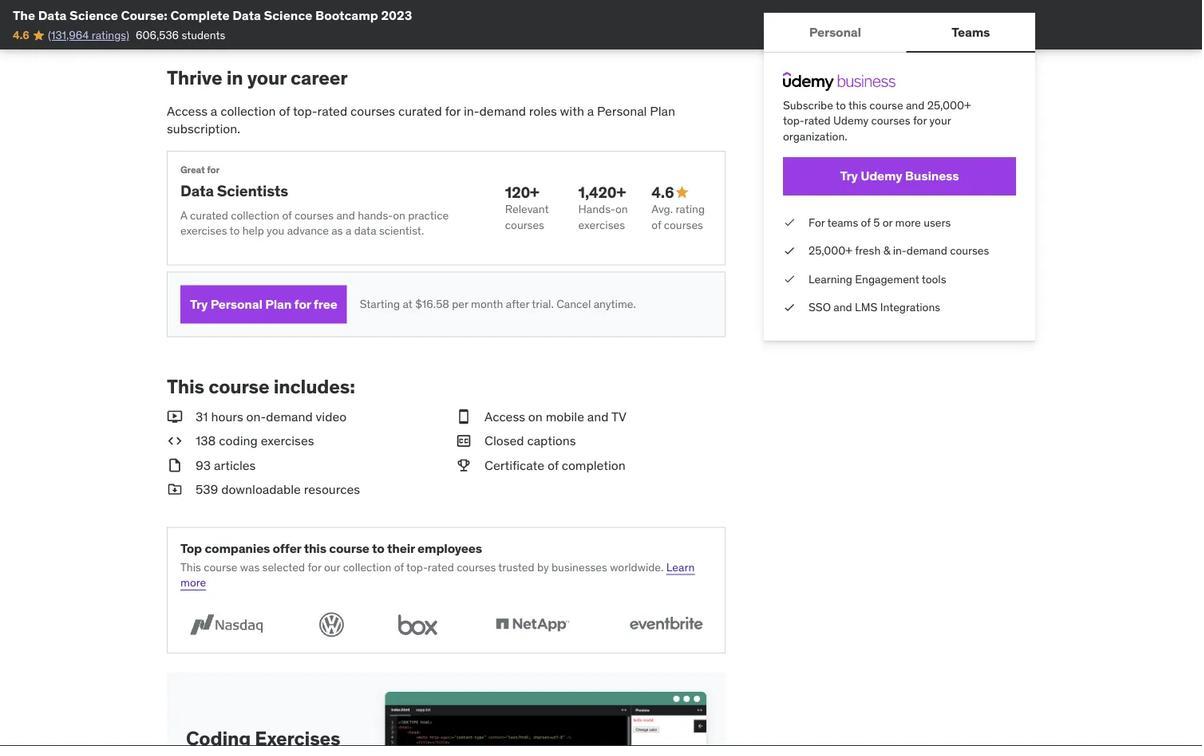 Task type: describe. For each thing, give the bounding box(es) containing it.
certificate
[[485, 457, 545, 474]]

2 vertical spatial personal
[[211, 296, 263, 313]]

small image for access on mobile and tv
[[456, 433, 472, 451]]

rating
[[676, 202, 705, 217]]

collection inside access a collection of top-rated courses curated for in-demand roles with a personal plan subscription.
[[221, 103, 276, 119]]

ratings)
[[92, 28, 129, 42]]

top
[[180, 541, 202, 557]]

career
[[291, 66, 348, 90]]

in
[[227, 66, 243, 90]]

539
[[196, 482, 218, 498]]

data scientists link
[[180, 182, 288, 201]]

you
[[267, 224, 285, 239]]

box image
[[391, 611, 445, 641]]

great
[[180, 164, 205, 176]]

$16.58
[[415, 297, 449, 312]]

closed captions
[[485, 433, 576, 450]]

this inside subscribe to this course and 25,000+ top‑rated udemy courses for your organization.
[[849, 98, 867, 112]]

subscribe
[[783, 98, 834, 112]]

xsmall image for for
[[783, 215, 796, 230]]

access for access on mobile and tv
[[485, 409, 526, 425]]

selected
[[262, 561, 305, 575]]

(131,964
[[48, 28, 89, 42]]

this for this course was selected for our collection of top-rated courses trusted by businesses worldwide.
[[180, 561, 201, 575]]

this course includes:
[[167, 375, 355, 399]]

course up hours
[[209, 375, 270, 399]]

606,536 students
[[136, 28, 226, 42]]

of inside 'avg. rating of courses'
[[652, 218, 662, 232]]

plan inside access a collection of top-rated courses curated for in-demand roles with a personal plan subscription.
[[650, 103, 676, 119]]

access a collection of top-rated courses curated for in-demand roles with a personal plan subscription.
[[167, 103, 676, 137]]

&
[[884, 243, 891, 258]]

2 horizontal spatial demand
[[907, 243, 948, 258]]

nasdaq image
[[180, 611, 272, 641]]

avg. rating of courses
[[652, 202, 705, 232]]

try for try udemy business
[[841, 168, 858, 184]]

trial.
[[532, 297, 554, 312]]

at
[[403, 297, 413, 312]]

small image for 31
[[167, 409, 183, 426]]

in- inside access a collection of top-rated courses curated for in-demand roles with a personal plan subscription.
[[464, 103, 480, 119]]

sso and lms integrations
[[809, 300, 941, 315]]

after
[[506, 297, 530, 312]]

tools
[[922, 272, 947, 286]]

per
[[452, 297, 469, 312]]

1 science from the left
[[70, 7, 118, 23]]

business
[[906, 168, 960, 184]]

the
[[13, 7, 35, 23]]

access on mobile and tv
[[485, 409, 627, 425]]

courses inside 'avg. rating of courses'
[[664, 218, 704, 232]]

cancel
[[557, 297, 591, 312]]

personal inside access a collection of top-rated courses curated for in-demand roles with a personal plan subscription.
[[597, 103, 647, 119]]

certificate of completion
[[485, 457, 626, 474]]

hands-
[[358, 208, 393, 223]]

trusted
[[499, 561, 535, 575]]

138
[[196, 433, 216, 450]]

great for data scientists a curated collection of courses and hands-on practice exercises to help you advance as a data scientist.
[[180, 164, 449, 239]]

to inside subscribe to this course and 25,000+ top‑rated udemy courses for your organization.
[[836, 98, 846, 112]]

top‑rated
[[783, 113, 831, 128]]

small image inside thrive in your career element
[[674, 185, 690, 201]]

for teams of 5 or more users
[[809, 215, 951, 229]]

1 vertical spatial this
[[304, 541, 327, 557]]

starting
[[360, 297, 400, 312]]

more inside learn more
[[180, 576, 206, 591]]

captions
[[527, 433, 576, 450]]

93
[[196, 457, 211, 474]]

try for try personal plan for free
[[190, 296, 208, 313]]

xsmall image
[[242, 5, 255, 18]]

show less
[[187, 4, 239, 19]]

course up the our
[[329, 541, 370, 557]]

relevant
[[505, 202, 549, 217]]

to inside the 'great for data scientists a curated collection of courses and hands-on practice exercises to help you advance as a data scientist.'
[[230, 224, 240, 239]]

tv
[[612, 409, 627, 425]]

learn more link
[[180, 561, 695, 591]]

as
[[332, 224, 343, 239]]

video
[[316, 409, 347, 425]]

subscription.
[[167, 121, 240, 137]]

and inside the 'great for data scientists a curated collection of courses and hands-on practice exercises to help you advance as a data scientist.'
[[337, 208, 355, 223]]

data
[[354, 224, 377, 239]]

and inside subscribe to this course and 25,000+ top‑rated udemy courses for your organization.
[[906, 98, 925, 112]]

try udemy business
[[841, 168, 960, 184]]

sso
[[809, 300, 831, 315]]

learn more
[[180, 561, 695, 591]]

for
[[809, 215, 825, 229]]

mobile
[[546, 409, 585, 425]]

thrive in your career element
[[167, 66, 726, 338]]

small image for 539
[[167, 481, 183, 499]]

on-
[[246, 409, 266, 425]]

2 science from the left
[[264, 7, 313, 23]]

netapp image
[[487, 611, 579, 641]]

for inside the 'great for data scientists a curated collection of courses and hands-on practice exercises to help you advance as a data scientist.'
[[207, 164, 220, 176]]

teams
[[828, 215, 859, 229]]

includes:
[[274, 375, 355, 399]]

advance
[[287, 224, 329, 239]]

with
[[560, 103, 585, 119]]

learn
[[667, 561, 695, 575]]

demand inside access a collection of top-rated courses curated for in-demand roles with a personal plan subscription.
[[480, 103, 526, 119]]

was
[[240, 561, 260, 575]]

thrive
[[167, 66, 222, 90]]

31 hours on-demand video
[[196, 409, 347, 425]]

0 horizontal spatial 4.6
[[13, 28, 29, 42]]

month
[[471, 297, 504, 312]]

(131,964 ratings)
[[48, 28, 129, 42]]

bootcamp
[[315, 7, 378, 23]]

a
[[180, 208, 187, 223]]

learning
[[809, 272, 853, 286]]

course inside subscribe to this course and 25,000+ top‑rated udemy courses for your organization.
[[870, 98, 904, 112]]

exercises inside the 'great for data scientists a curated collection of courses and hands-on practice exercises to help you advance as a data scientist.'
[[180, 224, 227, 239]]

downloadable
[[221, 482, 301, 498]]

curated inside access a collection of top-rated courses curated for in-demand roles with a personal plan subscription.
[[399, 103, 442, 119]]

try personal plan for free
[[190, 296, 338, 313]]

worldwide.
[[610, 561, 664, 575]]

curated inside the 'great for data scientists a curated collection of courses and hands-on practice exercises to help you advance as a data scientist.'
[[190, 208, 228, 223]]

small image for certificate
[[456, 457, 472, 475]]

2 horizontal spatial data
[[233, 7, 261, 23]]

539 downloadable resources
[[196, 482, 360, 498]]

personal inside button
[[810, 23, 862, 40]]

0 horizontal spatial data
[[38, 7, 67, 23]]

top companies offer this course to their employees
[[180, 541, 482, 557]]

tab list containing personal
[[764, 13, 1036, 53]]

120+
[[505, 183, 540, 202]]

1 vertical spatial in-
[[893, 243, 907, 258]]

1 horizontal spatial to
[[372, 541, 385, 557]]

1 horizontal spatial on
[[529, 409, 543, 425]]

for inside access a collection of top-rated courses curated for in-demand roles with a personal plan subscription.
[[445, 103, 461, 119]]

2023
[[381, 7, 412, 23]]

138 coding exercises
[[196, 433, 314, 450]]

1,420+
[[579, 183, 626, 202]]



Task type: vqa. For each thing, say whether or not it's contained in the screenshot.
Business
yes



Task type: locate. For each thing, give the bounding box(es) containing it.
courses inside the 'great for data scientists a curated collection of courses and hands-on practice exercises to help you advance as a data scientist.'
[[295, 208, 334, 223]]

1 vertical spatial 4.6
[[652, 183, 674, 202]]

science right xsmall image
[[264, 7, 313, 23]]

by
[[537, 561, 549, 575]]

1 vertical spatial udemy
[[861, 168, 903, 184]]

small image for 31 hours on-demand video
[[167, 433, 183, 451]]

learning engagement tools
[[809, 272, 947, 286]]

businesses
[[552, 561, 608, 575]]

on inside 1,420+ hands-on exercises
[[616, 202, 628, 217]]

0 horizontal spatial demand
[[266, 409, 313, 425]]

top-
[[293, 103, 318, 119], [407, 561, 428, 575]]

demand left "roles"
[[480, 103, 526, 119]]

25,000+ up business
[[928, 98, 972, 112]]

udemy up "organization."
[[834, 113, 869, 128]]

exercises down a
[[180, 224, 227, 239]]

0 horizontal spatial exercises
[[180, 224, 227, 239]]

1 vertical spatial access
[[485, 409, 526, 425]]

0 horizontal spatial plan
[[265, 296, 292, 313]]

our
[[324, 561, 340, 575]]

and right sso
[[834, 300, 853, 315]]

0 vertical spatial access
[[167, 103, 208, 119]]

and up as
[[337, 208, 355, 223]]

0 vertical spatial this
[[167, 375, 204, 399]]

volkswagen image
[[314, 611, 349, 641]]

exercises inside 1,420+ hands-on exercises
[[579, 218, 625, 232]]

0 horizontal spatial this
[[304, 541, 327, 557]]

collection right the our
[[343, 561, 392, 575]]

organization.
[[783, 129, 848, 144]]

collection down thrive in your career
[[221, 103, 276, 119]]

collection inside the 'great for data scientists a curated collection of courses and hands-on practice exercises to help you advance as a data scientist.'
[[231, 208, 280, 223]]

1 vertical spatial 25,000+
[[809, 243, 853, 258]]

0 vertical spatial personal
[[810, 23, 862, 40]]

data inside the 'great for data scientists a curated collection of courses and hands-on practice exercises to help you advance as a data scientist.'
[[180, 182, 214, 201]]

on down 1,420+
[[616, 202, 628, 217]]

more
[[896, 215, 921, 229], [180, 576, 206, 591]]

a inside the 'great for data scientists a curated collection of courses and hands-on practice exercises to help you advance as a data scientist.'
[[346, 224, 352, 239]]

93 articles
[[196, 457, 256, 474]]

2 horizontal spatial on
[[616, 202, 628, 217]]

1 vertical spatial curated
[[190, 208, 228, 223]]

show
[[187, 4, 216, 19]]

0 horizontal spatial in-
[[464, 103, 480, 119]]

1 vertical spatial this
[[180, 561, 201, 575]]

demand
[[480, 103, 526, 119], [907, 243, 948, 258], [266, 409, 313, 425]]

top- down career
[[293, 103, 318, 119]]

udemy
[[834, 113, 869, 128], [861, 168, 903, 184]]

subscribe to this course and 25,000+ top‑rated udemy courses for your organization.
[[783, 98, 972, 144]]

0 horizontal spatial personal
[[211, 296, 263, 313]]

0 vertical spatial udemy
[[834, 113, 869, 128]]

this down udemy business image
[[849, 98, 867, 112]]

0 vertical spatial to
[[836, 98, 846, 112]]

in- left "roles"
[[464, 103, 480, 119]]

xsmall image left sso
[[783, 300, 796, 316]]

avg.
[[652, 202, 673, 217]]

engagement
[[856, 272, 920, 286]]

rated inside access a collection of top-rated courses curated for in-demand roles with a personal plan subscription.
[[318, 103, 348, 119]]

25,000+ fresh & in-demand courses
[[809, 243, 990, 258]]

1 vertical spatial to
[[230, 224, 240, 239]]

closed
[[485, 433, 524, 450]]

plan
[[650, 103, 676, 119], [265, 296, 292, 313]]

small image for 93
[[167, 457, 183, 475]]

teams button
[[907, 13, 1036, 51]]

of down thrive in your career
[[279, 103, 290, 119]]

courses inside access a collection of top-rated courses curated for in-demand roles with a personal plan subscription.
[[351, 103, 395, 119]]

xsmall image for learning
[[783, 272, 796, 287]]

25,000+ up learning
[[809, 243, 853, 258]]

1 vertical spatial personal
[[597, 103, 647, 119]]

small image
[[167, 409, 183, 426], [456, 409, 472, 426], [167, 457, 183, 475], [456, 457, 472, 475], [167, 481, 183, 499]]

a right with
[[588, 103, 594, 119]]

your
[[247, 66, 287, 90], [930, 113, 951, 128]]

4.6 up avg.
[[652, 183, 674, 202]]

course down companies
[[204, 561, 238, 575]]

0 vertical spatial 4.6
[[13, 28, 29, 42]]

1 horizontal spatial 4.6
[[652, 183, 674, 202]]

25,000+
[[928, 98, 972, 112], [809, 243, 853, 258]]

course:
[[121, 7, 168, 23]]

1 vertical spatial collection
[[231, 208, 280, 223]]

0 horizontal spatial a
[[211, 103, 217, 119]]

access for access a collection of top-rated courses curated for in-demand roles with a personal plan subscription.
[[167, 103, 208, 119]]

starting at $16.58 per month after trial. cancel anytime.
[[360, 297, 636, 312]]

2 horizontal spatial small image
[[674, 185, 690, 201]]

31
[[196, 409, 208, 425]]

606,536
[[136, 28, 179, 42]]

on inside the 'great for data scientists a curated collection of courses and hands-on practice exercises to help you advance as a data scientist.'
[[393, 208, 406, 223]]

access up closed
[[485, 409, 526, 425]]

25,000+ inside subscribe to this course and 25,000+ top‑rated udemy courses for your organization.
[[928, 98, 972, 112]]

rated down employees
[[428, 561, 454, 575]]

0 horizontal spatial access
[[167, 103, 208, 119]]

access inside access a collection of top-rated courses curated for in-demand roles with a personal plan subscription.
[[167, 103, 208, 119]]

2 horizontal spatial exercises
[[579, 218, 625, 232]]

2 vertical spatial demand
[[266, 409, 313, 425]]

teams
[[952, 23, 991, 40]]

0 horizontal spatial curated
[[190, 208, 228, 223]]

0 horizontal spatial science
[[70, 7, 118, 23]]

students
[[182, 28, 226, 42]]

4.6 inside thrive in your career element
[[652, 183, 674, 202]]

demand up tools
[[907, 243, 948, 258]]

0 horizontal spatial try
[[190, 296, 208, 313]]

1 horizontal spatial science
[[264, 7, 313, 23]]

1 horizontal spatial rated
[[428, 561, 454, 575]]

on
[[616, 202, 628, 217], [393, 208, 406, 223], [529, 409, 543, 425]]

show less button
[[187, 0, 255, 28]]

0 vertical spatial demand
[[480, 103, 526, 119]]

of down avg.
[[652, 218, 662, 232]]

0 vertical spatial your
[[247, 66, 287, 90]]

0 vertical spatial this
[[849, 98, 867, 112]]

1 horizontal spatial your
[[930, 113, 951, 128]]

free
[[314, 296, 338, 313]]

0 vertical spatial try
[[841, 168, 858, 184]]

on up closed captions
[[529, 409, 543, 425]]

0 vertical spatial in-
[[464, 103, 480, 119]]

help
[[243, 224, 264, 239]]

users
[[924, 215, 951, 229]]

access up subscription.
[[167, 103, 208, 119]]

2 horizontal spatial personal
[[810, 23, 862, 40]]

udemy inside try udemy business link
[[861, 168, 903, 184]]

of inside the 'great for data scientists a curated collection of courses and hands-on practice exercises to help you advance as a data scientist.'
[[282, 208, 292, 223]]

tab list
[[764, 13, 1036, 53]]

2 horizontal spatial to
[[836, 98, 846, 112]]

0 vertical spatial curated
[[399, 103, 442, 119]]

your right the in
[[247, 66, 287, 90]]

0 vertical spatial rated
[[318, 103, 348, 119]]

eventbrite image
[[621, 611, 712, 641]]

0 horizontal spatial to
[[230, 224, 240, 239]]

a right as
[[346, 224, 352, 239]]

and
[[906, 98, 925, 112], [337, 208, 355, 223], [834, 300, 853, 315], [588, 409, 609, 425]]

of inside access a collection of top-rated courses curated for in-demand roles with a personal plan subscription.
[[279, 103, 290, 119]]

anytime.
[[594, 297, 636, 312]]

to left 'their'
[[372, 541, 385, 557]]

small image for access
[[456, 409, 472, 426]]

2 xsmall image from the top
[[783, 243, 796, 259]]

1 horizontal spatial curated
[[399, 103, 442, 119]]

1 horizontal spatial more
[[896, 215, 921, 229]]

4 xsmall image from the top
[[783, 300, 796, 316]]

this
[[849, 98, 867, 112], [304, 541, 327, 557]]

4.6
[[13, 28, 29, 42], [652, 183, 674, 202]]

courses inside 120+ relevant courses
[[505, 218, 545, 232]]

practice
[[408, 208, 449, 223]]

1 vertical spatial rated
[[428, 561, 454, 575]]

science up (131,964 ratings)
[[70, 7, 118, 23]]

2 horizontal spatial a
[[588, 103, 594, 119]]

xsmall image
[[783, 215, 796, 230], [783, 243, 796, 259], [783, 272, 796, 287], [783, 300, 796, 316]]

in-
[[464, 103, 480, 119], [893, 243, 907, 258]]

scientists
[[217, 182, 288, 201]]

of down 'their'
[[394, 561, 404, 575]]

fresh
[[856, 243, 881, 258]]

more down top
[[180, 576, 206, 591]]

top- inside access a collection of top-rated courses curated for in-demand roles with a personal plan subscription.
[[293, 103, 318, 119]]

top- down 'their'
[[407, 561, 428, 575]]

1 horizontal spatial personal
[[597, 103, 647, 119]]

xsmall image left fresh at the top of the page
[[783, 243, 796, 259]]

collection for selected
[[343, 561, 392, 575]]

1 vertical spatial top-
[[407, 561, 428, 575]]

exercises down hands-
[[579, 218, 625, 232]]

2 vertical spatial collection
[[343, 561, 392, 575]]

small image
[[674, 185, 690, 201], [167, 433, 183, 451], [456, 433, 472, 451]]

0 vertical spatial collection
[[221, 103, 276, 119]]

0 horizontal spatial more
[[180, 576, 206, 591]]

of left 5
[[861, 215, 871, 229]]

udemy up for teams of 5 or more users
[[861, 168, 903, 184]]

companies
[[205, 541, 270, 557]]

for inside subscribe to this course and 25,000+ top‑rated udemy courses for your organization.
[[914, 113, 927, 128]]

scientist.
[[379, 224, 424, 239]]

curated
[[399, 103, 442, 119], [190, 208, 228, 223]]

xsmall image for 25,000+
[[783, 243, 796, 259]]

hands-
[[579, 202, 616, 217]]

coding
[[219, 433, 258, 450]]

collection for scientists
[[231, 208, 280, 223]]

courses inside subscribe to this course and 25,000+ top‑rated udemy courses for your organization.
[[872, 113, 911, 128]]

0 vertical spatial top-
[[293, 103, 318, 119]]

2 vertical spatial to
[[372, 541, 385, 557]]

1 horizontal spatial top-
[[407, 561, 428, 575]]

this for this course includes:
[[167, 375, 204, 399]]

lms
[[855, 300, 878, 315]]

on up scientist.
[[393, 208, 406, 223]]

course down udemy business image
[[870, 98, 904, 112]]

1 horizontal spatial exercises
[[261, 433, 314, 450]]

0 vertical spatial plan
[[650, 103, 676, 119]]

science
[[70, 7, 118, 23], [264, 7, 313, 23]]

personal up udemy business image
[[810, 23, 862, 40]]

more right or
[[896, 215, 921, 229]]

0 horizontal spatial small image
[[167, 433, 183, 451]]

0 horizontal spatial 25,000+
[[809, 243, 853, 258]]

udemy inside subscribe to this course and 25,000+ top‑rated udemy courses for your organization.
[[834, 113, 869, 128]]

1 vertical spatial your
[[930, 113, 951, 128]]

your inside subscribe to this course and 25,000+ top‑rated udemy courses for your organization.
[[930, 113, 951, 128]]

and left tv
[[588, 409, 609, 425]]

personal down help
[[211, 296, 263, 313]]

udemy business image
[[783, 72, 896, 91]]

1 horizontal spatial a
[[346, 224, 352, 239]]

1 horizontal spatial try
[[841, 168, 858, 184]]

less
[[219, 4, 239, 19]]

collection
[[221, 103, 276, 119], [231, 208, 280, 223], [343, 561, 392, 575]]

personal button
[[764, 13, 907, 51]]

xsmall image for sso
[[783, 300, 796, 316]]

this up the our
[[304, 541, 327, 557]]

0 horizontal spatial on
[[393, 208, 406, 223]]

articles
[[214, 457, 256, 474]]

xsmall image left for
[[783, 215, 796, 230]]

1 vertical spatial try
[[190, 296, 208, 313]]

this up 31
[[167, 375, 204, 399]]

your up business
[[930, 113, 951, 128]]

1 horizontal spatial plan
[[650, 103, 676, 119]]

of up the you
[[282, 208, 292, 223]]

4.6 down the
[[13, 28, 29, 42]]

of down the captions
[[548, 457, 559, 474]]

collection up help
[[231, 208, 280, 223]]

1 horizontal spatial data
[[180, 182, 214, 201]]

small image left closed
[[456, 433, 472, 451]]

in- right &
[[893, 243, 907, 258]]

integrations
[[881, 300, 941, 315]]

or
[[883, 215, 893, 229]]

access
[[167, 103, 208, 119], [485, 409, 526, 425]]

0 horizontal spatial your
[[247, 66, 287, 90]]

personal right with
[[597, 103, 647, 119]]

try udemy business link
[[783, 157, 1017, 195]]

thrive in your career
[[167, 66, 348, 90]]

try inside thrive in your career element
[[190, 296, 208, 313]]

1 horizontal spatial 25,000+
[[928, 98, 972, 112]]

3 xsmall image from the top
[[783, 272, 796, 287]]

1 horizontal spatial this
[[849, 98, 867, 112]]

0 vertical spatial more
[[896, 215, 921, 229]]

exercises down 31 hours on-demand video
[[261, 433, 314, 450]]

try
[[841, 168, 858, 184], [190, 296, 208, 313]]

1 horizontal spatial small image
[[456, 433, 472, 451]]

xsmall image left learning
[[783, 272, 796, 287]]

data
[[38, 7, 67, 23], [233, 7, 261, 23], [180, 182, 214, 201]]

1 vertical spatial demand
[[907, 243, 948, 258]]

to down udemy business image
[[836, 98, 846, 112]]

120+ relevant courses
[[505, 183, 549, 232]]

0 vertical spatial 25,000+
[[928, 98, 972, 112]]

courses
[[351, 103, 395, 119], [872, 113, 911, 128], [295, 208, 334, 223], [505, 218, 545, 232], [664, 218, 704, 232], [951, 243, 990, 258], [457, 561, 496, 575]]

and up "try udemy business"
[[906, 98, 925, 112]]

1 horizontal spatial access
[[485, 409, 526, 425]]

1 xsmall image from the top
[[783, 215, 796, 230]]

0 horizontal spatial top-
[[293, 103, 318, 119]]

demand down includes:
[[266, 409, 313, 425]]

this course was selected for our collection of top-rated courses trusted by businesses worldwide.
[[180, 561, 664, 575]]

1 horizontal spatial in-
[[893, 243, 907, 258]]

5
[[874, 215, 880, 229]]

1 vertical spatial more
[[180, 576, 206, 591]]

rated down career
[[318, 103, 348, 119]]

1 vertical spatial plan
[[265, 296, 292, 313]]

the data science course: complete data science bootcamp 2023
[[13, 7, 412, 23]]

small image left 138
[[167, 433, 183, 451]]

small image up rating
[[674, 185, 690, 201]]

0 horizontal spatial rated
[[318, 103, 348, 119]]

this down top
[[180, 561, 201, 575]]

1 horizontal spatial demand
[[480, 103, 526, 119]]

of
[[279, 103, 290, 119], [282, 208, 292, 223], [861, 215, 871, 229], [652, 218, 662, 232], [548, 457, 559, 474], [394, 561, 404, 575]]

resources
[[304, 482, 360, 498]]

a up subscription.
[[211, 103, 217, 119]]

to left help
[[230, 224, 240, 239]]



